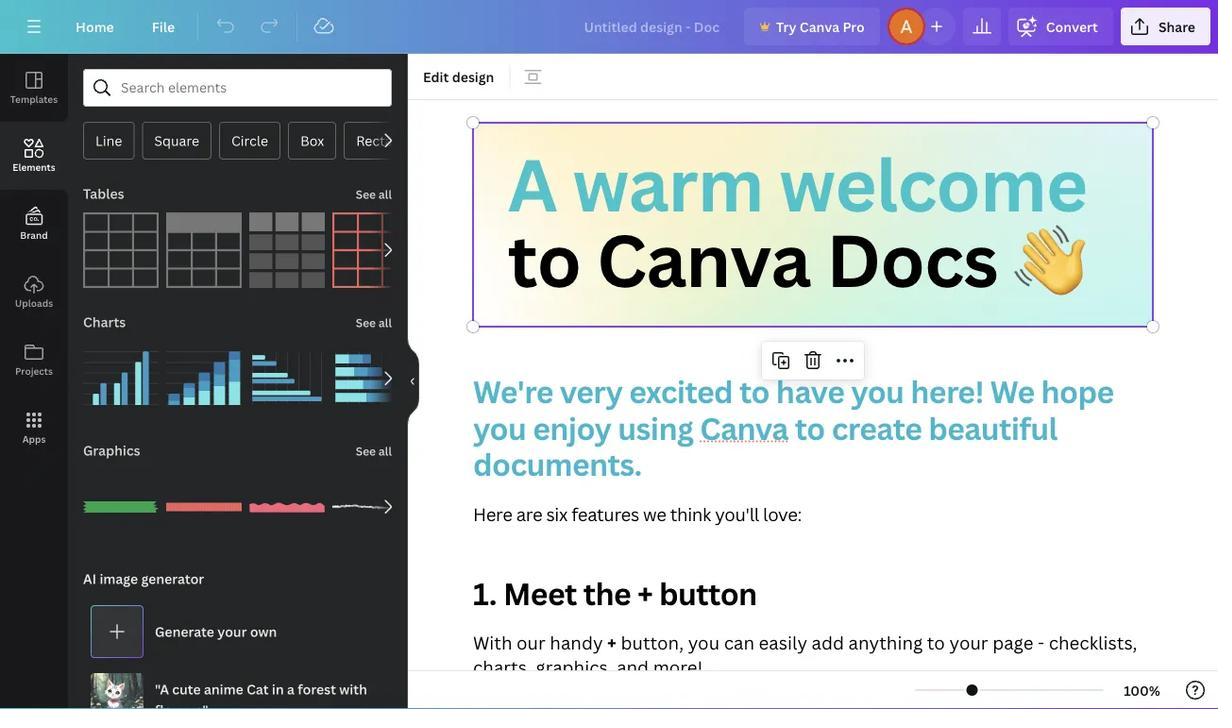 Task type: vqa. For each thing, say whether or not it's contained in the screenshot.
Try
yes



Task type: describe. For each thing, give the bounding box(es) containing it.
templates
[[10, 93, 58, 105]]

here are six features we think you'll love:
[[473, 502, 802, 526]]

canva for docs
[[597, 210, 811, 308]]

very
[[560, 371, 623, 412]]

a warm welcome
[[508, 135, 1088, 233]]

line button
[[83, 122, 135, 160]]

features
[[572, 502, 640, 526]]

add
[[812, 631, 845, 655]]

button,
[[621, 631, 684, 655]]

see for charts
[[356, 315, 376, 331]]

apps
[[22, 433, 46, 446]]

charts,
[[473, 655, 532, 679]]

0 horizontal spatial your
[[218, 623, 247, 641]]

brand button
[[0, 190, 68, 258]]

a
[[287, 681, 295, 699]]

100%
[[1125, 682, 1161, 700]]

meet
[[504, 574, 577, 615]]

to canva docs 👋
[[508, 210, 1085, 308]]

can
[[724, 631, 755, 655]]

3 add this table to the canvas image from the left
[[249, 213, 325, 288]]

we're very excited to have you here! we hope you enjoy using canva to create beautiful documents.
[[473, 371, 1121, 485]]

1. meet the + button
[[473, 574, 757, 615]]

ai image generator
[[83, 570, 204, 588]]

2 horizontal spatial you
[[851, 371, 905, 412]]

+ for the
[[638, 574, 653, 615]]

+ for handy
[[608, 631, 617, 655]]

a
[[508, 135, 557, 233]]

graphics button
[[81, 432, 142, 470]]

anything
[[849, 631, 923, 655]]

with our handy +
[[473, 631, 617, 655]]

all for graphics
[[379, 444, 392, 459]]

box button
[[288, 122, 337, 160]]

love:
[[764, 502, 802, 526]]

side panel tab list
[[0, 54, 68, 462]]

see for graphics
[[356, 444, 376, 459]]

button
[[660, 574, 757, 615]]

your inside button, you can easily add anything to your page - checklists, charts, graphics, and more!
[[950, 631, 989, 655]]

circle
[[231, 132, 268, 150]]

try canva pro button
[[745, 8, 880, 45]]

we're
[[473, 371, 554, 412]]

edit
[[423, 68, 449, 86]]

generator
[[141, 570, 204, 588]]

graphics
[[83, 442, 140, 460]]

we
[[991, 371, 1035, 412]]

apps button
[[0, 394, 68, 462]]

here
[[473, 502, 513, 526]]

tables button
[[81, 175, 126, 213]]

share button
[[1121, 8, 1211, 45]]

own
[[250, 623, 277, 641]]

home link
[[60, 8, 129, 45]]

0 horizontal spatial you
[[473, 408, 527, 449]]

file
[[152, 17, 175, 35]]

playful decorative ribbon banner image
[[83, 470, 159, 545]]

pro
[[843, 17, 865, 35]]

see all button for charts
[[354, 303, 394, 341]]

convert button
[[1009, 8, 1114, 45]]

"a cute anime cat in a forest with flowers"
[[155, 681, 367, 710]]

1 add this table to the canvas image from the left
[[83, 213, 159, 288]]

see all button for tables
[[354, 175, 394, 213]]

edit design
[[423, 68, 495, 86]]

enjoy
[[533, 408, 612, 449]]

you inside button, you can easily add anything to your page - checklists, charts, graphics, and more!
[[689, 631, 720, 655]]

try canva pro
[[777, 17, 865, 35]]

elements button
[[0, 122, 68, 190]]

in
[[272, 681, 284, 699]]

easily
[[759, 631, 808, 655]]

uploads button
[[0, 258, 68, 326]]

handy
[[550, 631, 603, 655]]

generate your own
[[155, 623, 277, 641]]

try
[[777, 17, 797, 35]]

👋
[[1014, 210, 1085, 308]]

excited
[[629, 371, 733, 412]]

generate
[[155, 623, 214, 641]]

more!
[[654, 655, 703, 679]]

box
[[301, 132, 324, 150]]

button, you can easily add anything to your page - checklists, charts, graphics, and more!
[[473, 631, 1142, 679]]

-
[[1038, 631, 1045, 655]]

design
[[452, 68, 495, 86]]

brand
[[20, 229, 48, 241]]

ai
[[83, 570, 96, 588]]

graphics,
[[536, 655, 613, 679]]

square
[[154, 132, 199, 150]]

forest
[[298, 681, 336, 699]]



Task type: locate. For each thing, give the bounding box(es) containing it.
six
[[547, 502, 568, 526]]

warm
[[573, 135, 764, 233]]

1 vertical spatial all
[[379, 315, 392, 331]]

see all
[[356, 187, 392, 202], [356, 315, 392, 331], [356, 444, 392, 459]]

you
[[851, 371, 905, 412], [473, 408, 527, 449], [689, 631, 720, 655]]

see
[[356, 187, 376, 202], [356, 315, 376, 331], [356, 444, 376, 459]]

elements
[[13, 161, 55, 173]]

flowers"
[[155, 702, 208, 710]]

playful decorative wavy banner image
[[249, 470, 325, 545]]

1 horizontal spatial your
[[950, 631, 989, 655]]

1 see all from the top
[[356, 187, 392, 202]]

checklists,
[[1049, 631, 1138, 655]]

cat
[[247, 681, 269, 699]]

2 see all from the top
[[356, 315, 392, 331]]

documents.
[[473, 444, 642, 485]]

canva inside button
[[800, 17, 840, 35]]

projects
[[15, 365, 53, 377]]

we
[[643, 502, 667, 526]]

tables
[[83, 185, 124, 203]]

have
[[777, 371, 845, 412]]

add this table to the canvas image
[[83, 213, 159, 288], [166, 213, 242, 288], [249, 213, 325, 288], [333, 213, 408, 288]]

1 vertical spatial +
[[608, 631, 617, 655]]

2 vertical spatial see all button
[[354, 432, 394, 470]]

None text field
[[408, 100, 1219, 710]]

see all button for graphics
[[354, 432, 394, 470]]

0 horizontal spatial +
[[608, 631, 617, 655]]

charts button
[[81, 303, 128, 341]]

torn paper banner with space for text image
[[333, 470, 408, 545]]

see all for graphics
[[356, 444, 392, 459]]

see for tables
[[356, 187, 376, 202]]

none text field containing a warm welcome
[[408, 100, 1219, 710]]

2 all from the top
[[379, 315, 392, 331]]

easter banner image
[[166, 470, 242, 545]]

0 vertical spatial all
[[379, 187, 392, 202]]

all
[[379, 187, 392, 202], [379, 315, 392, 331], [379, 444, 392, 459]]

see all for tables
[[356, 187, 392, 202]]

group
[[83, 330, 159, 417], [166, 330, 242, 417], [249, 330, 325, 417], [333, 341, 408, 417], [83, 458, 159, 545], [166, 470, 242, 545], [249, 470, 325, 545], [333, 470, 408, 545]]

Design title text field
[[569, 8, 737, 45]]

1 horizontal spatial +
[[638, 574, 653, 615]]

are
[[517, 502, 543, 526]]

edit design button
[[416, 61, 502, 92]]

3 all from the top
[[379, 444, 392, 459]]

1.
[[473, 574, 497, 615]]

1 see from the top
[[356, 187, 376, 202]]

0 vertical spatial see all button
[[354, 175, 394, 213]]

the
[[584, 574, 631, 615]]

your left 'own'
[[218, 623, 247, 641]]

+ right the
[[638, 574, 653, 615]]

hide image
[[407, 336, 420, 427]]

see all for charts
[[356, 315, 392, 331]]

canva inside we're very excited to have you here! we hope you enjoy using canva to create beautiful documents.
[[700, 408, 789, 449]]

square button
[[142, 122, 212, 160]]

to
[[508, 210, 581, 308], [740, 371, 770, 412], [795, 408, 826, 449], [928, 631, 946, 655]]

all for charts
[[379, 315, 392, 331]]

Search elements search field
[[121, 70, 354, 106]]

3 see from the top
[[356, 444, 376, 459]]

charts
[[83, 313, 126, 331]]

0 vertical spatial +
[[638, 574, 653, 615]]

2 add this table to the canvas image from the left
[[166, 213, 242, 288]]

with
[[473, 631, 513, 655]]

convert
[[1047, 17, 1099, 35]]

share
[[1159, 17, 1196, 35]]

circle button
[[219, 122, 281, 160]]

think
[[671, 502, 712, 526]]

and
[[617, 655, 649, 679]]

your left 'page'
[[950, 631, 989, 655]]

our
[[517, 631, 546, 655]]

2 vertical spatial see all
[[356, 444, 392, 459]]

1 vertical spatial see all
[[356, 315, 392, 331]]

line
[[95, 132, 122, 150]]

create
[[832, 408, 922, 449]]

image
[[100, 570, 138, 588]]

2 see all button from the top
[[354, 303, 394, 341]]

uploads
[[15, 297, 53, 309]]

file button
[[137, 8, 190, 45]]

1 vertical spatial canva
[[597, 210, 811, 308]]

you right the have
[[851, 371, 905, 412]]

2 vertical spatial see
[[356, 444, 376, 459]]

1 vertical spatial see all button
[[354, 303, 394, 341]]

1 vertical spatial see
[[356, 315, 376, 331]]

3 see all button from the top
[[354, 432, 394, 470]]

your
[[218, 623, 247, 641], [950, 631, 989, 655]]

templates button
[[0, 54, 68, 122]]

page
[[993, 631, 1034, 655]]

+ right the 'handy'
[[608, 631, 617, 655]]

using
[[618, 408, 694, 449]]

"a
[[155, 681, 169, 699]]

2 vertical spatial canva
[[700, 408, 789, 449]]

beautiful
[[929, 408, 1058, 449]]

2 see from the top
[[356, 315, 376, 331]]

100% button
[[1112, 676, 1174, 706]]

1 all from the top
[[379, 187, 392, 202]]

you left enjoy
[[473, 408, 527, 449]]

rectangle button
[[344, 122, 432, 160]]

2 vertical spatial all
[[379, 444, 392, 459]]

home
[[76, 17, 114, 35]]

you left can
[[689, 631, 720, 655]]

0 vertical spatial see
[[356, 187, 376, 202]]

3 see all from the top
[[356, 444, 392, 459]]

canva
[[800, 17, 840, 35], [597, 210, 811, 308], [700, 408, 789, 449]]

anime
[[204, 681, 244, 699]]

docs
[[827, 210, 999, 308]]

welcome
[[780, 135, 1088, 233]]

you'll
[[716, 502, 760, 526]]

rectangle
[[356, 132, 420, 150]]

0 vertical spatial canva
[[800, 17, 840, 35]]

see all button
[[354, 175, 394, 213], [354, 303, 394, 341], [354, 432, 394, 470]]

hope
[[1042, 371, 1115, 412]]

all for tables
[[379, 187, 392, 202]]

to inside button, you can easily add anything to your page - checklists, charts, graphics, and more!
[[928, 631, 946, 655]]

0 vertical spatial see all
[[356, 187, 392, 202]]

1 see all button from the top
[[354, 175, 394, 213]]

1 horizontal spatial you
[[689, 631, 720, 655]]

canva for pro
[[800, 17, 840, 35]]

main menu bar
[[0, 0, 1219, 54]]

4 add this table to the canvas image from the left
[[333, 213, 408, 288]]

projects button
[[0, 326, 68, 394]]



